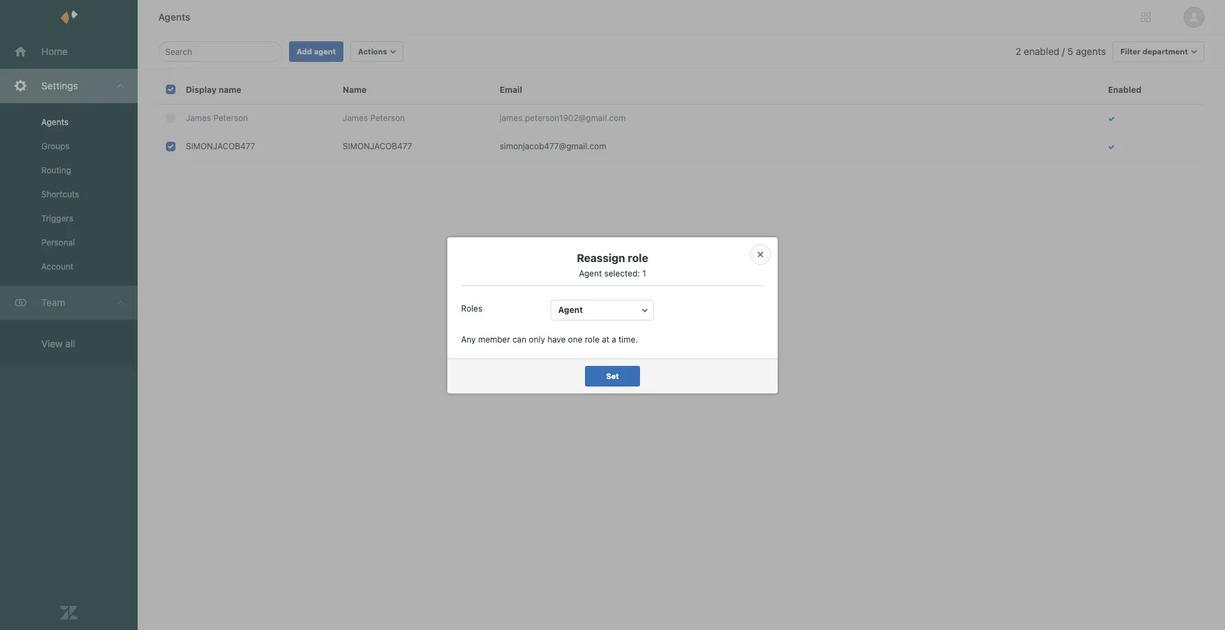 Task type: locate. For each thing, give the bounding box(es) containing it.
simonjacob477 down display name
[[186, 141, 255, 151]]

role up 1
[[628, 252, 649, 264]]

1 horizontal spatial james
[[343, 113, 368, 123]]

james peterson
[[186, 113, 248, 123], [343, 113, 405, 123]]

0 vertical spatial agents
[[158, 11, 190, 23]]

agents
[[1076, 45, 1106, 57]]

james down display
[[186, 113, 211, 123]]

0 horizontal spatial simonjacob477
[[186, 141, 255, 151]]

0 vertical spatial role
[[628, 252, 649, 264]]

email
[[500, 85, 522, 95]]

reassign role agent selected: 1
[[577, 252, 649, 278]]

at
[[602, 334, 610, 345]]

any
[[461, 334, 476, 345]]

a
[[612, 334, 616, 345]]

view
[[41, 338, 63, 350]]

5
[[1068, 45, 1074, 57]]

1 horizontal spatial james peterson
[[343, 113, 405, 123]]

0 horizontal spatial james peterson
[[186, 113, 248, 123]]

personal
[[41, 238, 75, 248]]

1 horizontal spatial peterson
[[370, 113, 405, 123]]

display name
[[186, 85, 241, 95]]

role
[[628, 252, 649, 264], [585, 334, 600, 345]]

view all
[[41, 338, 75, 350]]

role left at
[[585, 334, 600, 345]]

0 vertical spatial agent
[[579, 268, 602, 278]]

agents up search text field
[[158, 11, 190, 23]]

zendesk products image
[[1141, 12, 1151, 22]]

1 horizontal spatial agents
[[158, 11, 190, 23]]

have
[[548, 334, 566, 345]]

peterson down actions button
[[370, 113, 405, 123]]

enabled
[[1024, 45, 1060, 57]]

1 horizontal spatial simonjacob477
[[343, 141, 412, 151]]

james down name
[[343, 113, 368, 123]]

shortcuts
[[41, 189, 79, 200]]

agent down reassign
[[579, 268, 602, 278]]

agents
[[158, 11, 190, 23], [41, 117, 68, 127]]

team
[[41, 297, 65, 308]]

agents up groups
[[41, 117, 68, 127]]

0 horizontal spatial agents
[[41, 117, 68, 127]]

james peterson down name
[[343, 113, 405, 123]]

0 horizontal spatial peterson
[[213, 113, 248, 123]]

peterson
[[213, 113, 248, 123], [370, 113, 405, 123]]

set button
[[585, 366, 640, 387]]

1 james from the left
[[186, 113, 211, 123]]

add
[[297, 47, 312, 56]]

2 peterson from the left
[[370, 113, 405, 123]]

any member can only have one role at a time.
[[461, 334, 638, 345]]

1 horizontal spatial role
[[628, 252, 649, 264]]

peterson down name
[[213, 113, 248, 123]]

add agent button
[[289, 41, 344, 62]]

agent
[[314, 47, 336, 56]]

simonjacob477 down name
[[343, 141, 412, 151]]

can
[[513, 334, 527, 345]]

1 simonjacob477 from the left
[[186, 141, 255, 151]]

filter department
[[1121, 47, 1188, 56]]

james peterson down display name
[[186, 113, 248, 123]]

james
[[186, 113, 211, 123], [343, 113, 368, 123]]

set
[[606, 371, 619, 380]]

actions
[[358, 47, 387, 56]]

2 enabled / 5 agents
[[1016, 45, 1106, 57]]

enabled
[[1108, 85, 1142, 95]]

settings
[[41, 80, 78, 92]]

agent
[[579, 268, 602, 278], [558, 305, 583, 315]]

all
[[65, 338, 75, 350]]

0 horizontal spatial role
[[585, 334, 600, 345]]

agent up one
[[558, 305, 583, 315]]

home
[[41, 45, 68, 57]]

0 horizontal spatial james
[[186, 113, 211, 123]]

simonjacob477
[[186, 141, 255, 151], [343, 141, 412, 151]]

2 simonjacob477 from the left
[[343, 141, 412, 151]]



Task type: describe. For each thing, give the bounding box(es) containing it.
member
[[478, 334, 510, 345]]

1 vertical spatial agent
[[558, 305, 583, 315]]

1 vertical spatial role
[[585, 334, 600, 345]]

role inside reassign role agent selected: 1
[[628, 252, 649, 264]]

only
[[529, 334, 545, 345]]

2 james from the left
[[343, 113, 368, 123]]

selected:
[[604, 268, 640, 278]]

groups
[[41, 141, 70, 151]]

simonjacob477@gmail.com
[[500, 141, 606, 151]]

james.peterson1902@gmail.com
[[500, 113, 626, 123]]

routing
[[41, 165, 71, 176]]

name
[[343, 85, 367, 95]]

roles
[[461, 303, 483, 314]]

filter
[[1121, 47, 1141, 56]]

actions button
[[351, 41, 404, 62]]

display
[[186, 85, 217, 95]]

1 james peterson from the left
[[186, 113, 248, 123]]

/
[[1062, 45, 1065, 57]]

time.
[[619, 334, 638, 345]]

add agent
[[297, 47, 336, 56]]

one
[[568, 334, 583, 345]]

1 peterson from the left
[[213, 113, 248, 123]]

filter department button
[[1113, 41, 1205, 62]]

reassign
[[577, 252, 625, 264]]

triggers
[[41, 213, 73, 224]]

Search text field
[[165, 43, 271, 60]]

agent inside reassign role agent selected: 1
[[579, 268, 602, 278]]

2 james peterson from the left
[[343, 113, 405, 123]]

account
[[41, 262, 73, 272]]

name
[[219, 85, 241, 95]]

1
[[642, 268, 646, 278]]

1 vertical spatial agents
[[41, 117, 68, 127]]

2
[[1016, 45, 1022, 57]]

department
[[1143, 47, 1188, 56]]



Task type: vqa. For each thing, say whether or not it's contained in the screenshot.
the rightmost role
yes



